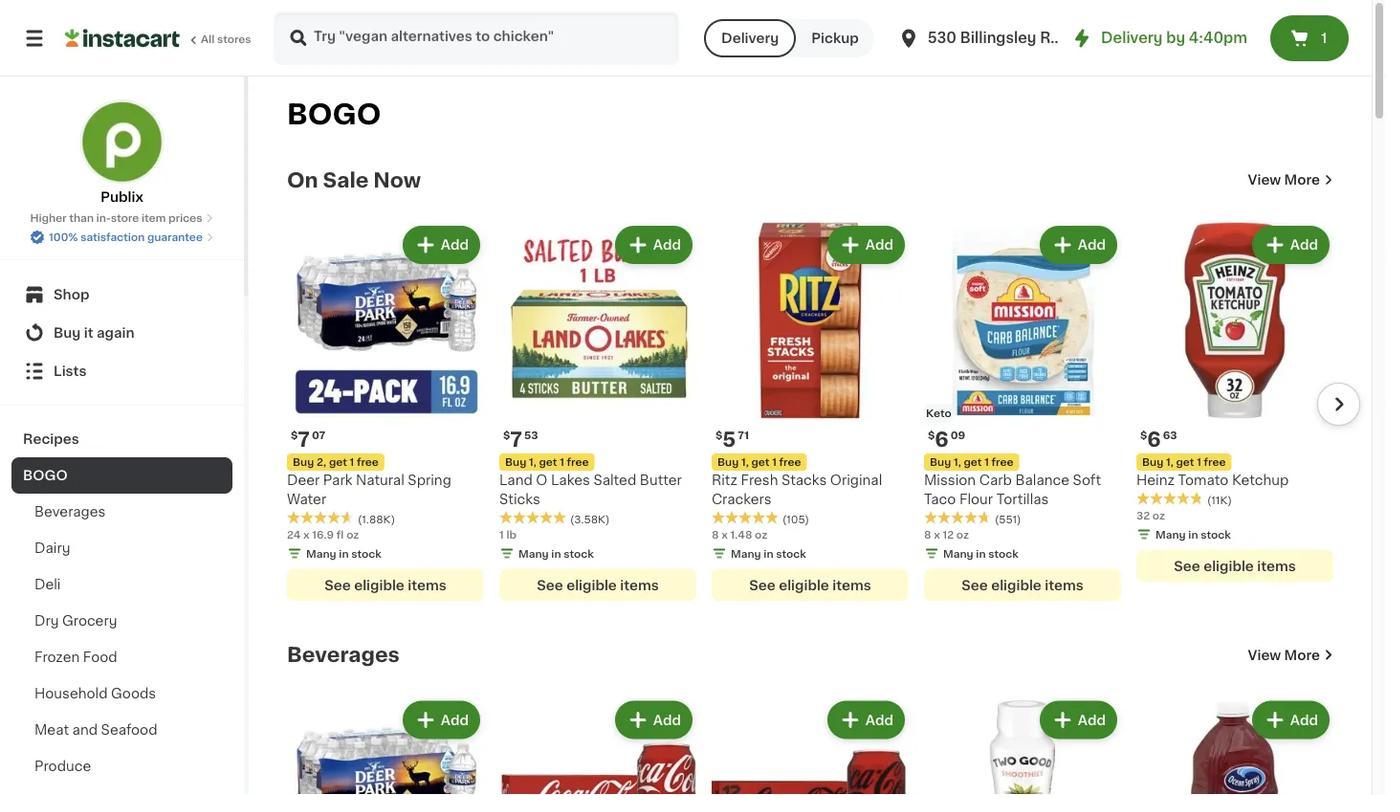 Task type: vqa. For each thing, say whether or not it's contained in the screenshot.
A BAG FEE MAY BE ADDED TO YOUR FINAL TOTAL IF REQUIRED BY LAW OR THE RETAILER. THE FEE WILL BE VISIBLE ON YOUR RECEIPT AFTER DELIVERY.
no



Task type: describe. For each thing, give the bounding box(es) containing it.
oz right 1.48 at the right of the page
[[755, 529, 768, 540]]

frozen
[[34, 651, 80, 664]]

than
[[69, 213, 94, 223]]

taco
[[924, 493, 956, 506]]

grocery
[[62, 614, 117, 628]]

land o lakes salted butter sticks
[[499, 474, 682, 506]]

lakes
[[551, 474, 590, 487]]

soft
[[1073, 474, 1101, 487]]

$ 6 09
[[928, 429, 966, 449]]

view more for on sale now
[[1248, 173, 1320, 187]]

items for ritz fresh stacks original crackers
[[833, 578, 871, 592]]

spring
[[408, 474, 451, 487]]

household goods
[[34, 687, 156, 700]]

delivery by 4:40pm
[[1101, 31, 1248, 45]]

x for 6
[[934, 529, 940, 540]]

eligible for balance
[[991, 578, 1042, 592]]

flour
[[960, 493, 993, 506]]

item carousel region
[[260, 214, 1361, 613]]

oz right 32
[[1153, 510, 1165, 521]]

in for carb
[[976, 548, 986, 559]]

ritz fresh stacks original crackers
[[712, 474, 882, 506]]

deer park natural spring water
[[287, 474, 451, 506]]

eligible for lakes
[[567, 578, 617, 592]]

fl
[[337, 529, 344, 540]]

salted
[[594, 474, 637, 487]]

prices
[[169, 213, 202, 223]]

in for tomato
[[1189, 529, 1199, 540]]

many for mission carb balance soft taco flour tortillas
[[943, 548, 974, 559]]

530
[[928, 31, 957, 45]]

7 for deer
[[298, 429, 310, 449]]

buy for heinz tomato ketchup
[[1142, 457, 1164, 467]]

see eligible items for balance
[[962, 578, 1084, 592]]

meat and seafood link
[[11, 712, 233, 748]]

balance
[[1016, 474, 1070, 487]]

see eligible items button for lakes
[[499, 569, 697, 601]]

$ 6 63
[[1141, 429, 1177, 449]]

all
[[201, 34, 215, 44]]

frozen food link
[[11, 639, 233, 676]]

get for carb
[[964, 457, 982, 467]]

items for land o lakes salted butter sticks
[[620, 578, 659, 592]]

oz right "12"
[[957, 529, 969, 540]]

see eligible items button for balance
[[924, 569, 1121, 601]]

53
[[524, 430, 538, 441]]

12
[[943, 529, 954, 540]]

$ for deer park natural spring water
[[291, 430, 298, 441]]

ketchup
[[1232, 474, 1289, 487]]

4:40pm
[[1189, 31, 1248, 45]]

8 for 6
[[924, 529, 931, 540]]

pickup
[[812, 32, 859, 45]]

get for tomato
[[1176, 457, 1195, 467]]

buy for land o lakes salted butter sticks
[[505, 457, 527, 467]]

delivery for delivery by 4:40pm
[[1101, 31, 1163, 45]]

1 for heinz tomato ketchup
[[1197, 457, 1202, 467]]

8 x 1.48 oz
[[712, 529, 768, 540]]

many for deer park natural spring water
[[306, 548, 337, 559]]

see eligible items button for natural
[[287, 569, 484, 601]]

lists link
[[11, 352, 233, 390]]

lists
[[54, 365, 87, 378]]

keto
[[926, 408, 952, 419]]

see eligible items for natural
[[325, 578, 447, 592]]

buy left it on the left of page
[[54, 326, 81, 340]]

and
[[72, 723, 98, 737]]

get for park
[[329, 457, 347, 467]]

on
[[287, 170, 318, 190]]

land
[[499, 474, 533, 487]]

free for natural
[[357, 457, 379, 467]]

shop
[[54, 288, 89, 301]]

(11k)
[[1208, 495, 1232, 505]]

0 vertical spatial beverages
[[34, 505, 106, 519]]

all stores link
[[65, 11, 253, 65]]

buy it again link
[[11, 314, 233, 352]]

buy 2, get 1 free
[[293, 457, 379, 467]]

63
[[1163, 430, 1177, 441]]

item
[[142, 213, 166, 223]]

dairy link
[[11, 530, 233, 566]]

buy 1, get 1 free for o
[[505, 457, 589, 467]]

6 for heinz
[[1148, 429, 1161, 449]]

see for heinz tomato ketchup
[[1174, 559, 1201, 573]]

by
[[1167, 31, 1186, 45]]

store
[[111, 213, 139, 223]]

stores
[[217, 34, 251, 44]]

sale
[[323, 170, 369, 190]]

07
[[312, 430, 326, 441]]

meat
[[34, 723, 69, 737]]

park
[[323, 474, 353, 487]]

$ for ritz fresh stacks original crackers
[[716, 430, 723, 441]]

free for lakes
[[567, 457, 589, 467]]

view for on sale now
[[1248, 173, 1281, 187]]

mission carb balance soft taco flour tortillas
[[924, 474, 1101, 506]]

100% satisfaction guarantee button
[[30, 226, 214, 245]]

$ for heinz tomato ketchup
[[1141, 430, 1148, 441]]

many in stock for carb
[[943, 548, 1019, 559]]

in for fresh
[[764, 548, 774, 559]]

household goods link
[[11, 676, 233, 712]]

5
[[723, 429, 736, 449]]

24
[[287, 529, 301, 540]]

deli link
[[11, 566, 233, 603]]

see for ritz fresh stacks original crackers
[[749, 578, 776, 592]]

1 inside button
[[1322, 32, 1327, 45]]

publix logo image
[[80, 100, 164, 184]]

sticks
[[499, 493, 540, 506]]

1, for land
[[529, 457, 537, 467]]

see for deer park natural spring water
[[325, 578, 351, 592]]

many for ritz fresh stacks original crackers
[[731, 548, 761, 559]]

higher than in-store item prices link
[[30, 211, 214, 226]]

free for ketchup
[[1204, 457, 1226, 467]]

household
[[34, 687, 108, 700]]

recipes
[[23, 432, 79, 446]]

see eligible items button for stacks
[[712, 569, 909, 601]]

deli
[[34, 578, 61, 591]]

stock for natural
[[351, 548, 382, 559]]

24 x 16.9 fl oz
[[287, 529, 359, 540]]

on sale now
[[287, 170, 421, 190]]

1 for mission carb balance soft taco flour tortillas
[[985, 457, 989, 467]]

see for mission carb balance soft taco flour tortillas
[[962, 578, 988, 592]]

many in stock for park
[[306, 548, 382, 559]]

instacart logo image
[[65, 27, 180, 50]]

view more link for beverages
[[1248, 645, 1334, 665]]

tomato
[[1178, 474, 1229, 487]]

530 billingsley road
[[928, 31, 1079, 45]]



Task type: locate. For each thing, give the bounding box(es) containing it.
1,
[[529, 457, 537, 467], [742, 457, 749, 467], [954, 457, 961, 467], [1166, 457, 1174, 467]]

bogo down recipes
[[23, 469, 68, 482]]

produce link
[[11, 748, 233, 785]]

1 view from the top
[[1248, 173, 1281, 187]]

stock for balance
[[989, 548, 1019, 559]]

in down tomato
[[1189, 529, 1199, 540]]

many in stock down (11k) at the bottom
[[1156, 529, 1231, 540]]

road
[[1040, 31, 1079, 45]]

more for beverages
[[1285, 648, 1320, 662]]

frozen food
[[34, 651, 117, 664]]

free up heinz tomato ketchup
[[1204, 457, 1226, 467]]

see eligible items button
[[1137, 550, 1334, 582], [287, 569, 484, 601], [499, 569, 697, 601], [712, 569, 909, 601], [924, 569, 1121, 601]]

buy 1, get 1 free
[[505, 457, 589, 467], [718, 457, 801, 467], [930, 457, 1014, 467], [1142, 457, 1226, 467]]

32 oz
[[1137, 510, 1165, 521]]

1 1, from the left
[[529, 457, 537, 467]]

1 view more link from the top
[[1248, 170, 1334, 189]]

mission
[[924, 474, 976, 487]]

1 horizontal spatial 7
[[510, 429, 522, 449]]

many in stock down (3.58k)
[[519, 548, 594, 559]]

buy 1, get 1 free for tomato
[[1142, 457, 1226, 467]]

many for land o lakes salted butter sticks
[[519, 548, 549, 559]]

1, up mission
[[954, 457, 961, 467]]

0 horizontal spatial delivery
[[722, 32, 779, 45]]

original
[[830, 474, 882, 487]]

1 8 from the left
[[712, 529, 719, 540]]

2 8 from the left
[[924, 529, 931, 540]]

8
[[712, 529, 719, 540], [924, 529, 931, 540]]

0 horizontal spatial beverages link
[[11, 494, 233, 530]]

71
[[738, 430, 749, 441]]

get up tomato
[[1176, 457, 1195, 467]]

1 for deer park natural spring water
[[350, 457, 354, 467]]

$ left 63 in the bottom right of the page
[[1141, 430, 1148, 441]]

2 buy 1, get 1 free from the left
[[718, 457, 801, 467]]

09
[[951, 430, 966, 441]]

1 x from the left
[[303, 529, 310, 540]]

satisfaction
[[81, 232, 145, 243]]

view more for beverages
[[1248, 648, 1320, 662]]

buy it again
[[54, 326, 135, 340]]

natural
[[356, 474, 405, 487]]

eligible down (3.58k)
[[567, 578, 617, 592]]

1 6 from the left
[[935, 429, 949, 449]]

1 for ritz fresh stacks original crackers
[[772, 457, 777, 467]]

$ 7 53
[[503, 429, 538, 449]]

buy up mission
[[930, 457, 951, 467]]

items
[[1258, 559, 1296, 573], [408, 578, 447, 592], [620, 578, 659, 592], [833, 578, 871, 592], [1045, 578, 1084, 592]]

0 vertical spatial view more
[[1248, 173, 1320, 187]]

see for land o lakes salted butter sticks
[[537, 578, 563, 592]]

1 horizontal spatial beverages link
[[287, 643, 400, 666]]

free up 'natural'
[[357, 457, 379, 467]]

see eligible items button down (3.58k)
[[499, 569, 697, 601]]

see down fl
[[325, 578, 351, 592]]

5 free from the left
[[1204, 457, 1226, 467]]

view for beverages
[[1248, 648, 1281, 662]]

see eligible items down (11k) at the bottom
[[1174, 559, 1296, 573]]

1 view more from the top
[[1248, 173, 1320, 187]]

service type group
[[704, 19, 874, 57]]

get up 'carb'
[[964, 457, 982, 467]]

1 vertical spatial bogo
[[23, 469, 68, 482]]

$ 7 07
[[291, 429, 326, 449]]

eligible for stacks
[[779, 578, 829, 592]]

6 left 09
[[935, 429, 949, 449]]

all stores
[[201, 34, 251, 44]]

free for stacks
[[779, 457, 801, 467]]

buy up ritz
[[718, 457, 739, 467]]

many down 1.48 at the right of the page
[[731, 548, 761, 559]]

many for heinz tomato ketchup
[[1156, 529, 1186, 540]]

delivery inside delivery by 4:40pm link
[[1101, 31, 1163, 45]]

buy left 2,
[[293, 457, 314, 467]]

shop link
[[11, 276, 233, 314]]

buy 1, get 1 free for fresh
[[718, 457, 801, 467]]

in down flour
[[976, 548, 986, 559]]

7 for land
[[510, 429, 522, 449]]

billingsley
[[960, 31, 1037, 45]]

3 free from the left
[[779, 457, 801, 467]]

free up 'carb'
[[992, 457, 1014, 467]]

get up the fresh
[[752, 457, 770, 467]]

tortillas
[[997, 493, 1049, 506]]

1 $ from the left
[[291, 430, 298, 441]]

goods
[[111, 687, 156, 700]]

free up lakes
[[567, 457, 589, 467]]

x left "12"
[[934, 529, 940, 540]]

eligible down (551)
[[991, 578, 1042, 592]]

higher than in-store item prices
[[30, 213, 202, 223]]

stock for lakes
[[564, 548, 594, 559]]

3 get from the left
[[752, 457, 770, 467]]

x for 5
[[722, 529, 728, 540]]

again
[[97, 326, 135, 340]]

stock down (3.58k)
[[564, 548, 594, 559]]

0 vertical spatial more
[[1285, 173, 1320, 187]]

3 buy 1, get 1 free from the left
[[930, 457, 1014, 467]]

$ inside the $ 7 53
[[503, 430, 510, 441]]

get up o
[[539, 457, 557, 467]]

$ inside $ 6 63
[[1141, 430, 1148, 441]]

delivery inside "delivery" button
[[722, 32, 779, 45]]

6 left 63 in the bottom right of the page
[[1148, 429, 1161, 449]]

buy for ritz fresh stacks original crackers
[[718, 457, 739, 467]]

delivery
[[1101, 31, 1163, 45], [722, 32, 779, 45]]

0 vertical spatial view
[[1248, 173, 1281, 187]]

eligible down (105)
[[779, 578, 829, 592]]

carb
[[980, 474, 1012, 487]]

2 horizontal spatial x
[[934, 529, 940, 540]]

1 horizontal spatial x
[[722, 529, 728, 540]]

oz right fl
[[347, 529, 359, 540]]

1 horizontal spatial 6
[[1148, 429, 1161, 449]]

now
[[373, 170, 421, 190]]

$ for land o lakes salted butter sticks
[[503, 430, 510, 441]]

get for o
[[539, 457, 557, 467]]

get right 2,
[[329, 457, 347, 467]]

1 get from the left
[[329, 457, 347, 467]]

$ inside $ 6 09
[[928, 430, 935, 441]]

get for fresh
[[752, 457, 770, 467]]

o
[[536, 474, 548, 487]]

see down sticks in the bottom of the page
[[537, 578, 563, 592]]

beverages link for beverages's view more link
[[287, 643, 400, 666]]

1 more from the top
[[1285, 173, 1320, 187]]

1, up o
[[529, 457, 537, 467]]

1, up the fresh
[[742, 457, 749, 467]]

100% satisfaction guarantee
[[49, 232, 203, 243]]

1 vertical spatial view
[[1248, 648, 1281, 662]]

4 free from the left
[[992, 457, 1014, 467]]

2 1, from the left
[[742, 457, 749, 467]]

1 horizontal spatial beverages
[[287, 645, 400, 665]]

stock
[[1201, 529, 1231, 540], [351, 548, 382, 559], [564, 548, 594, 559], [776, 548, 806, 559], [989, 548, 1019, 559]]

stock down (11k) at the bottom
[[1201, 529, 1231, 540]]

see eligible items for stacks
[[749, 578, 871, 592]]

1 horizontal spatial 8
[[924, 529, 931, 540]]

7 left 07
[[298, 429, 310, 449]]

bogo
[[287, 101, 381, 128], [23, 469, 68, 482]]

buy 1, get 1 free up o
[[505, 457, 589, 467]]

product group containing 5
[[712, 222, 909, 601]]

in-
[[96, 213, 111, 223]]

2 x from the left
[[722, 529, 728, 540]]

0 vertical spatial bogo
[[287, 101, 381, 128]]

delivery left pickup button
[[722, 32, 779, 45]]

1, up heinz
[[1166, 457, 1174, 467]]

6
[[935, 429, 949, 449], [1148, 429, 1161, 449]]

eligible down (11k) at the bottom
[[1204, 559, 1254, 573]]

guarantee
[[147, 232, 203, 243]]

32
[[1137, 510, 1150, 521]]

delivery button
[[704, 19, 796, 57]]

buy 1, get 1 free up tomato
[[1142, 457, 1226, 467]]

butter
[[640, 474, 682, 487]]

in down 8 x 1.48 oz
[[764, 548, 774, 559]]

buy 1, get 1 free for carb
[[930, 457, 1014, 467]]

None search field
[[274, 11, 679, 65]]

heinz tomato ketchup
[[1137, 474, 1289, 487]]

view more link for on sale now
[[1248, 170, 1334, 189]]

1, for ritz
[[742, 457, 749, 467]]

in for park
[[339, 548, 349, 559]]

see down 1.48 at the right of the page
[[749, 578, 776, 592]]

lb
[[507, 529, 517, 540]]

see eligible items button down (1.88k)
[[287, 569, 484, 601]]

$ left 53
[[503, 430, 510, 441]]

(105)
[[783, 514, 809, 524]]

it
[[84, 326, 93, 340]]

see eligible items down (105)
[[749, 578, 871, 592]]

see eligible items down (3.58k)
[[537, 578, 659, 592]]

Search field
[[276, 13, 678, 63]]

8 left 1.48 at the right of the page
[[712, 529, 719, 540]]

1 free from the left
[[357, 457, 379, 467]]

buy for deer park natural spring water
[[293, 457, 314, 467]]

0 horizontal spatial 8
[[712, 529, 719, 540]]

dry grocery
[[34, 614, 117, 628]]

more
[[1285, 173, 1320, 187], [1285, 648, 1320, 662]]

7
[[298, 429, 310, 449], [510, 429, 522, 449]]

buy 1, get 1 free up mission
[[930, 457, 1014, 467]]

stock down (105)
[[776, 548, 806, 559]]

1 vertical spatial beverages link
[[287, 643, 400, 666]]

x right the 24
[[303, 529, 310, 540]]

1, for mission
[[954, 457, 961, 467]]

many down 24 x 16.9 fl oz
[[306, 548, 337, 559]]

2 view more from the top
[[1248, 648, 1320, 662]]

many down sticks in the bottom of the page
[[519, 548, 549, 559]]

8 left "12"
[[924, 529, 931, 540]]

many in stock down fl
[[306, 548, 382, 559]]

many in stock down 1.48 at the right of the page
[[731, 548, 806, 559]]

1 buy 1, get 1 free from the left
[[505, 457, 589, 467]]

many in stock down "12"
[[943, 548, 1019, 559]]

4 get from the left
[[964, 457, 982, 467]]

1 horizontal spatial delivery
[[1101, 31, 1163, 45]]

oz
[[1153, 510, 1165, 521], [347, 529, 359, 540], [755, 529, 768, 540], [957, 529, 969, 540]]

publix
[[101, 190, 143, 204]]

3 x from the left
[[934, 529, 940, 540]]

beverages link for dairy "link"
[[11, 494, 233, 530]]

0 vertical spatial beverages link
[[11, 494, 233, 530]]

see eligible items down (551)
[[962, 578, 1084, 592]]

beverages
[[34, 505, 106, 519], [287, 645, 400, 665]]

heinz
[[1137, 474, 1175, 487]]

delivery for delivery
[[722, 32, 779, 45]]

see eligible items down (1.88k)
[[325, 578, 447, 592]]

items for mission carb balance soft taco flour tortillas
[[1045, 578, 1084, 592]]

see down 8 x 12 oz
[[962, 578, 988, 592]]

view more
[[1248, 173, 1320, 187], [1248, 648, 1320, 662]]

delivery left by
[[1101, 31, 1163, 45]]

stacks
[[782, 474, 827, 487]]

see eligible items for ketchup
[[1174, 559, 1296, 573]]

get
[[329, 457, 347, 467], [539, 457, 557, 467], [752, 457, 770, 467], [964, 457, 982, 467], [1176, 457, 1195, 467]]

stock for ketchup
[[1201, 529, 1231, 540]]

eligible for ketchup
[[1204, 559, 1254, 573]]

items for heinz tomato ketchup
[[1258, 559, 1296, 573]]

see eligible items button down (11k) at the bottom
[[1137, 550, 1334, 582]]

many in stock for fresh
[[731, 548, 806, 559]]

$ left 07
[[291, 430, 298, 441]]

530 billingsley road button
[[897, 11, 1079, 65]]

2 more from the top
[[1285, 648, 1320, 662]]

dry grocery link
[[11, 603, 233, 639]]

1 vertical spatial view more
[[1248, 648, 1320, 662]]

1 vertical spatial more
[[1285, 648, 1320, 662]]

see eligible items
[[1174, 559, 1296, 573], [325, 578, 447, 592], [537, 578, 659, 592], [749, 578, 871, 592], [962, 578, 1084, 592]]

0 horizontal spatial beverages
[[34, 505, 106, 519]]

in down land o lakes salted butter sticks
[[551, 548, 561, 559]]

1 for land o lakes salted butter sticks
[[560, 457, 564, 467]]

many down 32 oz
[[1156, 529, 1186, 540]]

in for o
[[551, 548, 561, 559]]

eligible for natural
[[354, 578, 405, 592]]

2 free from the left
[[567, 457, 589, 467]]

0 horizontal spatial 6
[[935, 429, 949, 449]]

1 7 from the left
[[298, 429, 310, 449]]

add button
[[405, 228, 478, 262], [617, 228, 691, 262], [829, 228, 903, 262], [1042, 228, 1116, 262], [1254, 228, 1328, 262], [405, 703, 478, 737], [617, 703, 691, 737], [829, 703, 903, 737], [1042, 703, 1116, 737], [1254, 703, 1328, 737]]

x left 1.48 at the right of the page
[[722, 529, 728, 540]]

in down fl
[[339, 548, 349, 559]]

2 $ from the left
[[503, 430, 510, 441]]

buy up heinz
[[1142, 457, 1164, 467]]

many in stock for tomato
[[1156, 529, 1231, 540]]

2 7 from the left
[[510, 429, 522, 449]]

many in stock
[[1156, 529, 1231, 540], [306, 548, 382, 559], [519, 548, 594, 559], [731, 548, 806, 559], [943, 548, 1019, 559]]

product group
[[287, 222, 484, 601], [499, 222, 697, 601], [712, 222, 909, 601], [924, 222, 1121, 601], [1137, 222, 1334, 582], [287, 697, 484, 795], [499, 697, 697, 795], [712, 697, 909, 795], [924, 697, 1121, 795], [1137, 697, 1334, 795]]

(1.88k)
[[358, 514, 395, 524]]

see eligible items button down (105)
[[712, 569, 909, 601]]

see eligible items for lakes
[[537, 578, 659, 592]]

produce
[[34, 760, 91, 773]]

1 horizontal spatial bogo
[[287, 101, 381, 128]]

x for 7
[[303, 529, 310, 540]]

see eligible items button for ketchup
[[1137, 550, 1334, 582]]

5 get from the left
[[1176, 457, 1195, 467]]

on sale now link
[[287, 168, 421, 191]]

buy for mission carb balance soft taco flour tortillas
[[930, 457, 951, 467]]

2 view from the top
[[1248, 648, 1281, 662]]

pickup button
[[796, 19, 874, 57]]

stock down (551)
[[989, 548, 1019, 559]]

6 for mission
[[935, 429, 949, 449]]

many down "12"
[[943, 548, 974, 559]]

bogo up the sale
[[287, 101, 381, 128]]

dry
[[34, 614, 59, 628]]

1 vertical spatial view more link
[[1248, 645, 1334, 665]]

$ inside $ 7 07
[[291, 430, 298, 441]]

buy 1, get 1 free up the fresh
[[718, 457, 801, 467]]

7 left 53
[[510, 429, 522, 449]]

2 6 from the left
[[1148, 429, 1161, 449]]

publix link
[[80, 100, 164, 207]]

buy up the land
[[505, 457, 527, 467]]

$ for mission carb balance soft taco flour tortillas
[[928, 430, 935, 441]]

4 1, from the left
[[1166, 457, 1174, 467]]

free up stacks
[[779, 457, 801, 467]]

0 horizontal spatial bogo
[[23, 469, 68, 482]]

2 view more link from the top
[[1248, 645, 1334, 665]]

$ down keto
[[928, 430, 935, 441]]

3 1, from the left
[[954, 457, 961, 467]]

crackers
[[712, 493, 772, 506]]

1.48
[[730, 529, 752, 540]]

ritz
[[712, 474, 738, 487]]

many in stock for o
[[519, 548, 594, 559]]

free for balance
[[992, 457, 1014, 467]]

4 buy 1, get 1 free from the left
[[1142, 457, 1226, 467]]

1, for heinz
[[1166, 457, 1174, 467]]

stock for stacks
[[776, 548, 806, 559]]

4 $ from the left
[[928, 430, 935, 441]]

0 vertical spatial view more link
[[1248, 170, 1334, 189]]

1 vertical spatial beverages
[[287, 645, 400, 665]]

16.9
[[312, 529, 334, 540]]

deer
[[287, 474, 320, 487]]

items for deer park natural spring water
[[408, 578, 447, 592]]

in
[[1189, 529, 1199, 540], [339, 548, 349, 559], [551, 548, 561, 559], [764, 548, 774, 559], [976, 548, 986, 559]]

$ inside $ 5 71
[[716, 430, 723, 441]]

$ left 71
[[716, 430, 723, 441]]

dairy
[[34, 542, 70, 555]]

see down tomato
[[1174, 559, 1201, 573]]

$
[[291, 430, 298, 441], [503, 430, 510, 441], [716, 430, 723, 441], [928, 430, 935, 441], [1141, 430, 1148, 441]]

view
[[1248, 173, 1281, 187], [1248, 648, 1281, 662]]

5 $ from the left
[[1141, 430, 1148, 441]]

stock down (1.88k)
[[351, 548, 382, 559]]

0 horizontal spatial 7
[[298, 429, 310, 449]]

3 $ from the left
[[716, 430, 723, 441]]

0 horizontal spatial x
[[303, 529, 310, 540]]

(3.58k)
[[570, 514, 610, 524]]

see eligible items button down (551)
[[924, 569, 1121, 601]]

more for on sale now
[[1285, 173, 1320, 187]]

many inside product group
[[731, 548, 761, 559]]

eligible down (1.88k)
[[354, 578, 405, 592]]

2 get from the left
[[539, 457, 557, 467]]

delivery by 4:40pm link
[[1071, 27, 1248, 50]]

8 for 5
[[712, 529, 719, 540]]



